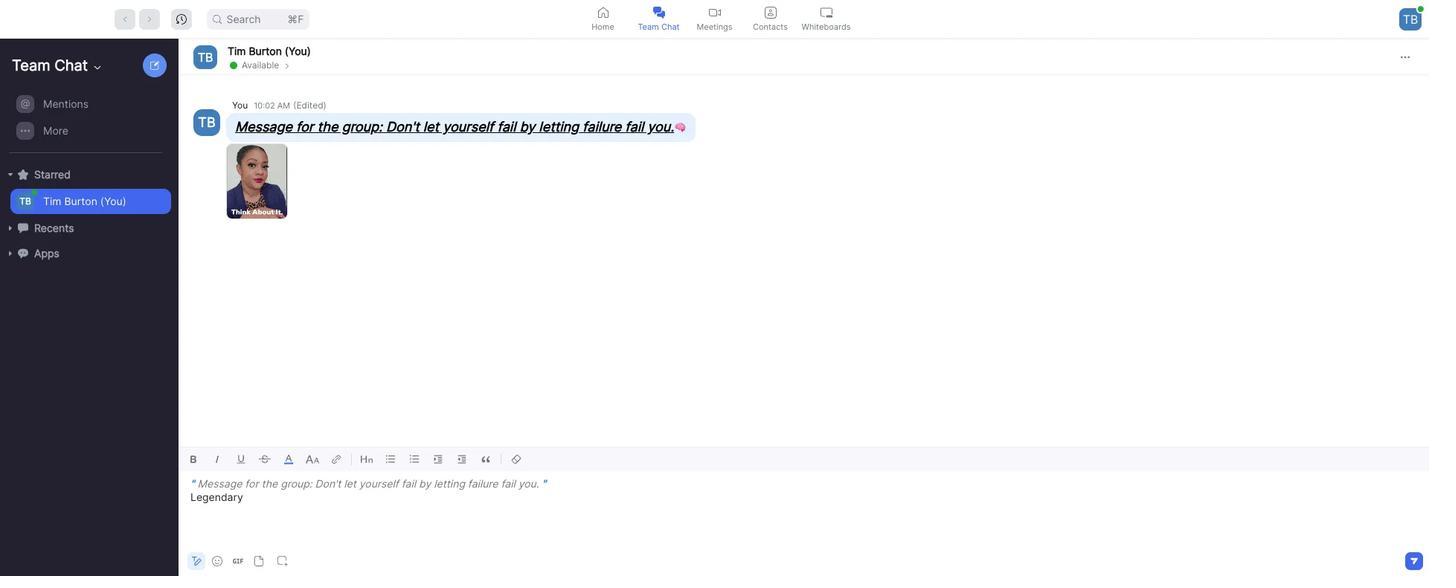 Task type: vqa. For each thing, say whether or not it's contained in the screenshot.
the left Tim
yes



Task type: locate. For each thing, give the bounding box(es) containing it.
online image left available at the left top of page
[[230, 61, 237, 69]]

triangle right image
[[6, 170, 15, 179], [6, 170, 15, 179], [6, 224, 15, 233], [6, 224, 15, 233], [6, 249, 15, 258], [6, 249, 15, 258]]

group containing mentions
[[0, 91, 171, 153]]

0 horizontal spatial you.
[[519, 478, 539, 490]]

0 horizontal spatial chat
[[54, 57, 88, 74]]

the
[[317, 119, 338, 135], [262, 478, 278, 490]]

0 vertical spatial team
[[638, 21, 659, 32]]

0 vertical spatial for
[[296, 119, 314, 135]]

0 horizontal spatial group:
[[281, 478, 312, 490]]

0 vertical spatial tim
[[228, 44, 246, 57]]

tim burton's avatar element left you
[[194, 109, 220, 136]]

tab list
[[575, 0, 854, 38]]

0 horizontal spatial let
[[344, 478, 356, 490]]

1 horizontal spatial the
[[317, 119, 338, 135]]

0 horizontal spatial letting
[[434, 478, 465, 490]]

message image container, press arrow key to select images image
[[227, 144, 287, 219]]

1 horizontal spatial team chat
[[638, 21, 680, 32]]

starred
[[34, 168, 71, 181]]

online image inside tree
[[31, 190, 37, 196]]

0 horizontal spatial the
[[262, 478, 278, 490]]

1 chevron right small image from the top
[[283, 60, 292, 70]]

tim
[[228, 44, 246, 57], [43, 195, 61, 208]]

tim burton's avatar element
[[194, 45, 217, 69], [194, 109, 220, 136], [16, 193, 34, 211]]

add link image
[[327, 451, 345, 469]]

0 horizontal spatial don't
[[315, 478, 341, 490]]

tim up available at the left top of page
[[228, 44, 246, 57]]

0 horizontal spatial team
[[12, 57, 50, 74]]

tim burton's avatar element down starred
[[16, 193, 34, 211]]

message image container, press arrow key to select images list
[[226, 143, 290, 220]]

toolbar
[[179, 448, 1430, 472]]

0 vertical spatial you.
[[648, 119, 674, 135]]

team chat up the mentions at the left of page
[[12, 57, 88, 74]]

group
[[0, 91, 171, 153]]

team chat image
[[653, 6, 665, 18], [653, 6, 665, 18]]

by for message for the group: don't let yourself fail by letting failure fail you.
[[520, 119, 535, 135]]

0 vertical spatial yourself
[[443, 119, 494, 135]]

team right home
[[638, 21, 659, 32]]

yourself for message for the group: don't let yourself fail by letting failure fail you. legendary
[[359, 478, 399, 490]]

1 vertical spatial tim
[[43, 195, 61, 208]]

1 vertical spatial tim burton (you)
[[43, 195, 126, 208]]

screenshot image
[[278, 557, 288, 567]]

0 vertical spatial failure
[[583, 119, 622, 135]]

decrease indent image
[[453, 451, 471, 469]]

tb
[[1403, 12, 1419, 26], [198, 49, 213, 64], [198, 115, 216, 130], [20, 196, 31, 207]]

0 vertical spatial burton
[[249, 44, 282, 57]]

tim burton (you)
[[228, 44, 311, 57], [43, 195, 126, 208]]

1 horizontal spatial failure
[[583, 119, 622, 135]]

0 horizontal spatial failure
[[468, 478, 498, 490]]

the for message for the group: don't let yourself fail by letting failure fail you. legendary
[[262, 478, 278, 490]]

message up legendary at the bottom left of the page
[[198, 478, 242, 490]]

tree
[[0, 89, 176, 281]]

ellipses horizontal image
[[1401, 52, 1410, 61]]

1 horizontal spatial online image
[[230, 61, 237, 69]]

1 vertical spatial chat
[[54, 57, 88, 74]]

search
[[227, 12, 261, 25]]

1 vertical spatial failure
[[468, 478, 498, 490]]

0 vertical spatial group:
[[342, 119, 383, 135]]

starred tree item
[[6, 162, 171, 188]]

message for message for the group: don't let yourself fail by letting failure fail you. legendary
[[198, 478, 242, 490]]

1 vertical spatial message
[[198, 478, 242, 490]]

yourself
[[443, 119, 494, 135], [359, 478, 399, 490]]

team up the mentions at the left of page
[[12, 57, 50, 74]]

0 vertical spatial tim burton (you)
[[228, 44, 311, 57]]

by inside message for the group: don't let yourself fail by letting failure fail you. legendary
[[419, 478, 431, 490]]

online image down starred
[[31, 190, 37, 196]]

message for the group: don't let yourself fail by letting failure fail you. legendary
[[191, 478, 539, 504]]

letting inside message for the group: don't let yourself fail by letting failure fail you. legendary
[[434, 478, 465, 490]]

group:
[[342, 119, 383, 135], [281, 478, 312, 490]]

bold (⌘b) image
[[185, 451, 202, 469]]

chat left meetings
[[662, 21, 680, 32]]

the down strikethrough (⇧⌘x) image
[[262, 478, 278, 490]]

format image
[[191, 556, 202, 568], [191, 556, 202, 568]]

2 chevron right small image from the top
[[283, 61, 292, 70]]

1 vertical spatial you.
[[519, 478, 539, 490]]

1 vertical spatial letting
[[434, 478, 465, 490]]

1 horizontal spatial team
[[638, 21, 659, 32]]

yourself inside message for the group: don't let yourself fail by letting failure fail you. legendary
[[359, 478, 399, 490]]

1 vertical spatial by
[[419, 478, 431, 490]]

1 vertical spatial team chat
[[12, 57, 88, 74]]

chat image
[[18, 223, 28, 234], [18, 223, 28, 234]]

(you) down ⌘f
[[285, 44, 311, 57]]

0 horizontal spatial by
[[419, 478, 431, 490]]

0 vertical spatial message
[[235, 119, 292, 135]]

chevron down small image
[[92, 62, 104, 74], [92, 62, 104, 74]]

for inside message for the group: don't let yourself fail by letting failure fail you. legendary
[[245, 478, 259, 490]]

0 horizontal spatial online image
[[31, 190, 37, 196]]

chat inside button
[[662, 21, 680, 32]]

2 vertical spatial tim burton's avatar element
[[16, 193, 34, 211]]

color image
[[280, 451, 298, 469]]

message inside message for the group: don't let yourself fail by letting failure fail you. legendary
[[198, 478, 242, 490]]

1 horizontal spatial for
[[296, 119, 314, 135]]

0 vertical spatial chat
[[662, 21, 680, 32]]

new image
[[150, 61, 159, 70], [150, 61, 159, 70]]

let inside message for the group: don't let yourself fail by letting failure fail you. legendary
[[344, 478, 356, 490]]

0 horizontal spatial tim
[[43, 195, 61, 208]]

1 horizontal spatial group:
[[342, 119, 383, 135]]

meetings button
[[687, 0, 743, 38]]

1 horizontal spatial letting
[[539, 119, 579, 135]]

1 horizontal spatial don't
[[386, 119, 420, 135]]

apps
[[34, 247, 59, 260]]

available
[[242, 59, 279, 70]]

1 horizontal spatial let
[[423, 119, 439, 135]]

video on image
[[709, 6, 721, 18], [709, 6, 721, 18]]

1 vertical spatial don't
[[315, 478, 341, 490]]

0 horizontal spatial tim burton (you)
[[43, 195, 126, 208]]

(you) down starred "tree item"
[[100, 195, 126, 208]]

history image
[[177, 14, 187, 24], [177, 14, 187, 24]]

team chat
[[638, 21, 680, 32], [12, 57, 88, 74]]

the inside message for the group: don't let yourself fail by letting failure fail you. legendary
[[262, 478, 278, 490]]

chatbot image
[[18, 248, 28, 259], [18, 248, 28, 259]]

home small image
[[597, 6, 609, 18]]

message down 10:02
[[235, 119, 292, 135]]

1 vertical spatial for
[[245, 478, 259, 490]]

size image
[[304, 451, 322, 469]]

for down underline (⌘u) image
[[245, 478, 259, 490]]

1 horizontal spatial tim
[[228, 44, 246, 57]]

chat up the mentions at the left of page
[[54, 57, 88, 74]]

for for message for the group: don't let yourself fail by letting failure fail you. legendary
[[245, 478, 259, 490]]

gif image
[[233, 557, 243, 567], [233, 557, 243, 567]]

0 horizontal spatial yourself
[[359, 478, 399, 490]]

tim burton's avatar element down magnifier image at left
[[194, 45, 217, 69]]

1 horizontal spatial yourself
[[443, 119, 494, 135]]

you. for message for the group: don't let yourself fail by letting failure fail you.
[[648, 119, 674, 135]]

1 vertical spatial group:
[[281, 478, 312, 490]]

contacts
[[753, 21, 788, 32]]

tim burton (you) down starred "tree item"
[[43, 195, 126, 208]]

tim burton (you) up available at the left top of page
[[228, 44, 311, 57]]

1 horizontal spatial (you)
[[285, 44, 311, 57]]

chat
[[662, 21, 680, 32], [54, 57, 88, 74]]

1 horizontal spatial chat
[[662, 21, 680, 32]]

0 horizontal spatial for
[[245, 478, 259, 490]]

burton
[[249, 44, 282, 57], [64, 195, 97, 208]]

failure
[[583, 119, 622, 135], [468, 478, 498, 490]]

1 horizontal spatial by
[[520, 119, 535, 135]]

(you)
[[285, 44, 311, 57], [100, 195, 126, 208]]

online image
[[1418, 6, 1424, 12], [1418, 6, 1424, 12], [230, 61, 237, 69], [31, 190, 37, 196]]

don't
[[386, 119, 420, 135], [315, 478, 341, 490]]

screenshot image
[[278, 557, 288, 567]]

1 vertical spatial let
[[344, 478, 356, 490]]

you
[[232, 100, 248, 111]]

0 vertical spatial don't
[[386, 119, 420, 135]]

you.
[[648, 119, 674, 135], [519, 478, 539, 490]]

group: inside message for the group: don't let yourself fail by letting failure fail you. legendary
[[281, 478, 312, 490]]

tb inside tree
[[20, 196, 31, 207]]

1 horizontal spatial you.
[[648, 119, 674, 135]]

failure inside message for the group: don't let yourself fail by letting failure fail you. legendary
[[468, 478, 498, 490]]

1 vertical spatial the
[[262, 478, 278, 490]]

recents
[[34, 222, 74, 234]]

0 vertical spatial (you)
[[285, 44, 311, 57]]

profile contact image
[[765, 6, 777, 18], [765, 6, 777, 18]]

underline (⌘u) image
[[232, 451, 250, 469]]

(edited)
[[293, 100, 327, 111]]

by
[[520, 119, 535, 135], [419, 478, 431, 490]]

fail
[[498, 119, 516, 135], [625, 119, 644, 135], [402, 478, 416, 490], [501, 478, 516, 490]]

paragraph image
[[358, 451, 376, 469]]

1 vertical spatial burton
[[64, 195, 97, 208]]

for for message for the group: don't let yourself fail by letting failure fail you.
[[296, 119, 314, 135]]

yourself for message for the group: don't let yourself fail by letting failure fail you.
[[443, 119, 494, 135]]

chevron right small image
[[283, 60, 292, 70], [283, 61, 292, 70]]

you 10:02 am (edited)
[[232, 100, 327, 111]]

0 vertical spatial let
[[423, 119, 439, 135]]

0 vertical spatial by
[[520, 119, 535, 135]]

letting
[[539, 119, 579, 135], [434, 478, 465, 490]]

0 vertical spatial the
[[317, 119, 338, 135]]

0 horizontal spatial (you)
[[100, 195, 126, 208]]

0 vertical spatial letting
[[539, 119, 579, 135]]

tab list containing home
[[575, 0, 854, 38]]

burton up available at the left top of page
[[249, 44, 282, 57]]

team chat left meetings
[[638, 21, 680, 32]]

star image
[[18, 170, 28, 180], [18, 170, 28, 180]]

1 horizontal spatial tim burton (you)
[[228, 44, 311, 57]]

online image
[[230, 61, 237, 69], [31, 190, 37, 196]]

for
[[296, 119, 314, 135], [245, 478, 259, 490]]

burton inside tree
[[64, 195, 97, 208]]

tim down starred
[[43, 195, 61, 208]]

1 vertical spatial yourself
[[359, 478, 399, 490]]

whiteboard small image
[[821, 6, 832, 18]]

tim burton's avatar element inside tree
[[16, 193, 34, 211]]

emoji image
[[212, 557, 223, 567], [212, 557, 223, 567]]

0 horizontal spatial burton
[[64, 195, 97, 208]]

let
[[423, 119, 439, 135], [344, 478, 356, 490]]

you. inside message for the group: don't let yourself fail by letting failure fail you. legendary
[[519, 478, 539, 490]]

0 vertical spatial team chat
[[638, 21, 680, 32]]

for down (edited)
[[296, 119, 314, 135]]

team inside button
[[638, 21, 659, 32]]

burton down starred "tree item"
[[64, 195, 97, 208]]

1 vertical spatial (you)
[[100, 195, 126, 208]]

home
[[592, 21, 615, 32]]

magnifier image
[[213, 15, 222, 23]]

don't inside message for the group: don't let yourself fail by letting failure fail you. legendary
[[315, 478, 341, 490]]

apps tree item
[[6, 241, 171, 266]]

team
[[638, 21, 659, 32], [12, 57, 50, 74]]

home small image
[[597, 6, 609, 18]]

the down (edited)
[[317, 119, 338, 135]]

tree containing mentions
[[0, 89, 176, 281]]

send image
[[1410, 558, 1420, 566], [1410, 558, 1420, 566]]

message
[[235, 119, 292, 135], [198, 478, 242, 490]]



Task type: describe. For each thing, give the bounding box(es) containing it.
mentions
[[43, 97, 89, 110]]

team chat button
[[631, 0, 687, 38]]

don't for message for the group: don't let yourself fail by letting failure fail you. legendary
[[315, 478, 341, 490]]

letting for message for the group: don't let yourself fail by letting failure fail you.
[[539, 119, 579, 135]]

tim inside tree
[[43, 195, 61, 208]]

increase indent image
[[429, 451, 447, 469]]

bulleted list (⇧⌘8) image
[[382, 451, 400, 469]]

failure for message for the group: don't let yourself fail by letting failure fail you.
[[583, 119, 622, 135]]

quote image
[[477, 451, 495, 469]]

message for message for the group: don't let yourself fail by letting failure fail you.
[[235, 119, 292, 135]]

contacts button
[[743, 0, 799, 38]]

tim burton (you) inside tree
[[43, 195, 126, 208]]

meetings
[[697, 21, 733, 32]]

file image
[[254, 557, 264, 567]]

am
[[277, 100, 290, 111]]

italic (⌘i) image
[[208, 451, 226, 469]]

1 vertical spatial tim burton's avatar element
[[194, 109, 220, 136]]

file image
[[254, 557, 264, 567]]

more
[[43, 124, 68, 137]]

mentions button
[[10, 92, 171, 117]]

ellipses horizontal image
[[1401, 52, 1410, 61]]

clear style image
[[508, 451, 525, 469]]

10:02
[[254, 100, 275, 111]]

1 horizontal spatial burton
[[249, 44, 282, 57]]

home button
[[575, 0, 631, 38]]

0 horizontal spatial team chat
[[12, 57, 88, 74]]

team chat inside button
[[638, 21, 680, 32]]

recents tree item
[[6, 216, 171, 241]]

0 vertical spatial online image
[[230, 61, 237, 69]]

failure for message for the group: don't let yourself fail by letting failure fail you. legendary
[[468, 478, 498, 490]]

⌘f
[[287, 12, 304, 25]]

group: for message for the group: don't let yourself fail by letting failure fail you.
[[342, 119, 383, 135]]

let for message for the group: don't let yourself fail by letting failure fail you. legendary
[[344, 478, 356, 490]]

let for message for the group: don't let yourself fail by letting failure fail you.
[[423, 119, 439, 135]]

(you) inside tree
[[100, 195, 126, 208]]

you. for message for the group: don't let yourself fail by letting failure fail you. legendary
[[519, 478, 539, 490]]

more button
[[10, 118, 171, 144]]

legendary
[[191, 491, 243, 504]]

1 vertical spatial team
[[12, 57, 50, 74]]

whiteboards button
[[799, 0, 854, 38]]

numbered list image
[[406, 451, 423, 469]]

whiteboard small image
[[821, 6, 832, 18]]

0 vertical spatial tim burton's avatar element
[[194, 45, 217, 69]]

group inside tree
[[0, 91, 171, 153]]

don't for message for the group: don't let yourself fail by letting failure fail you.
[[386, 119, 420, 135]]

strikethrough (⇧⌘x) image
[[256, 451, 274, 469]]

the for message for the group: don't let yourself fail by letting failure fail you.
[[317, 119, 338, 135]]

message for the group: don't let yourself fail by letting failure fail you.
[[235, 119, 674, 135]]

magnifier image
[[213, 15, 222, 23]]

by for message for the group: don't let yourself fail by letting failure fail you. legendary
[[419, 478, 431, 490]]

group: for message for the group: don't let yourself fail by letting failure fail you. legendary
[[281, 478, 312, 490]]

1 vertical spatial online image
[[31, 190, 37, 196]]

letting for message for the group: don't let yourself fail by letting failure fail you. legendary
[[434, 478, 465, 490]]

whiteboards
[[802, 21, 851, 32]]



